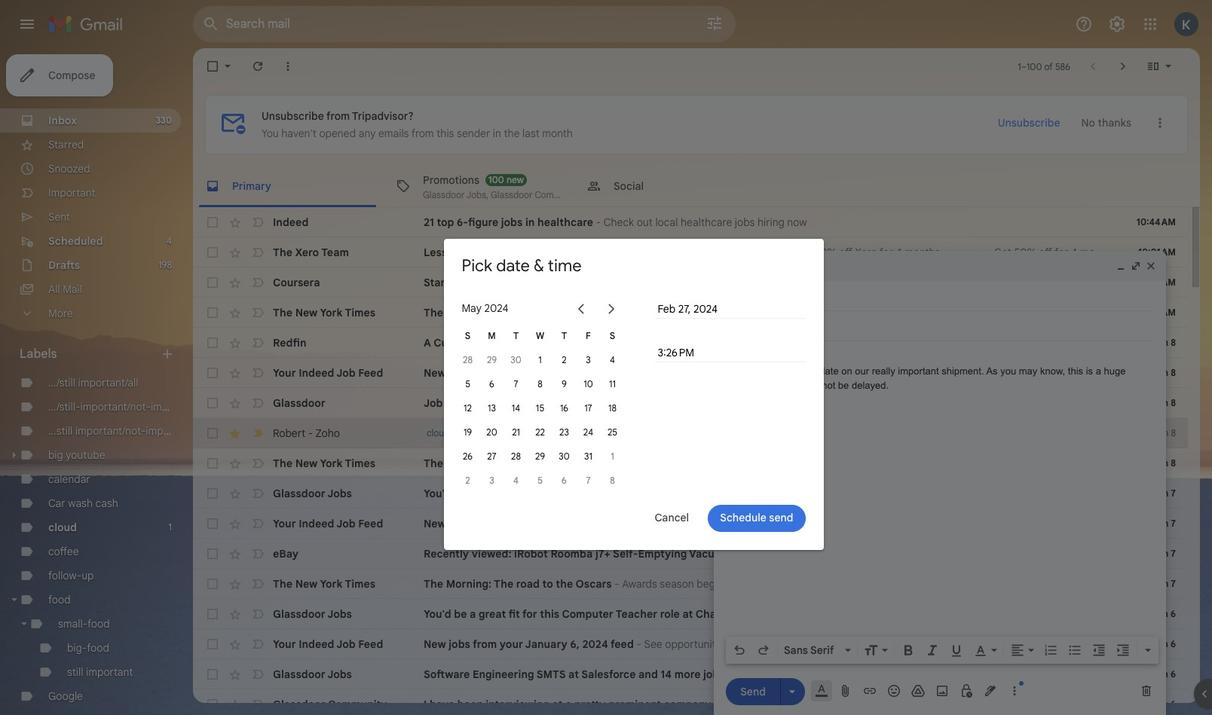 Task type: describe. For each thing, give the bounding box(es) containing it.
great for you'd be a great fit for this computer teacher role at challenger school!
[[479, 608, 506, 621]]

ebay
[[273, 547, 299, 561]]

this inside unsubscribe from tripadvisor? you haven't opened any emails from this sender in the last month
[[437, 127, 454, 140]]

1 vertical spatial plus,
[[643, 457, 666, 470]]

still inside row
[[647, 396, 666, 410]]

months.
[[905, 246, 943, 259]]

14 inside cell
[[512, 402, 520, 413]]

- right robot
[[815, 547, 820, 561]]

autism
[[831, 517, 864, 531]]

...still important/not-important
[[48, 424, 193, 438]]

5 for 5 may cell
[[465, 378, 470, 389]]

for right the ca
[[835, 668, 850, 681]]

jobs left san
[[703, 668, 725, 681]]

francisco,
[[761, 668, 815, 681]]

2 vertical spatial view
[[1027, 577, 1049, 591]]

main content containing unsubscribe from tripadvisor?
[[193, 48, 1212, 715]]

up inside labels navigation
[[82, 569, 94, 583]]

1 i from the left
[[424, 698, 427, 712]]

28 may cell
[[504, 444, 528, 468]]

4 jun cell
[[504, 468, 528, 493]]

see opportunities at verizon, aya healthcare and big bus tours ‌ ‌ ‌ ‌ ‌ ‌ ‌ ‌ ‌ ‌ ‌ ‌ ‌ ‌ ‌ ‌ ‌ ‌ ‌ ‌ ‌ ‌ ‌ ‌ ‌ ‌ ‌ ‌ ‌ ‌ ‌ ‌ ‌ ‌ ‌ ‌ ‌ ‌ ‌ ‌ ‌ ‌ ‌ ‌ ‌ ‌ ‌ ‌ ‌ ‌ ‌ ‌ ‌ ‌ ‌ ‌ ‌ ‌ ‌ ‌ ‌ ‌ ‌ ‌ ‌ ‌ ‌ ‌ ‌
[[644, 366, 1131, 380]]

for down the morning: the misleading sat debate
[[522, 487, 537, 501]]

25 may cell
[[600, 420, 625, 444]]

in left san
[[727, 668, 737, 681]]

hiring
[[757, 216, 785, 229]]

3 may cell
[[576, 348, 600, 372]]

19 may cell
[[456, 420, 480, 444]]

scheduled
[[48, 234, 103, 248]]

34 ͏‌ from the left
[[1129, 547, 1132, 561]]

14 ﻿͏ from the left
[[845, 216, 845, 229]]

- right edi!
[[758, 487, 762, 501]]

send
[[769, 511, 793, 525]]

13 row from the top
[[193, 569, 1212, 599]]

2 jun cell
[[456, 468, 480, 493]]

7 inside 7 may cell
[[514, 378, 518, 389]]

49 ͏‌ from the left
[[1170, 547, 1173, 561]]

8 jun cell
[[600, 468, 625, 493]]

0 vertical spatial plus,
[[621, 306, 644, 320]]

inbox tip region
[[205, 95, 1188, 155]]

social
[[614, 179, 644, 193]]

32 ﻿͏ from the left
[[894, 216, 894, 229]]

43 ﻿͏ from the left
[[923, 216, 923, 229]]

2 t column header from the left
[[552, 324, 576, 348]]

jobs down culver
[[449, 366, 470, 380]]

cloud inside labels navigation
[[48, 521, 77, 534]]

29 ﻿͏ from the left
[[885, 216, 885, 229]]

24 inside cell
[[583, 426, 593, 438]]

0 vertical spatial more
[[506, 246, 532, 259]]

prominent
[[608, 698, 661, 712]]

advanced search options image
[[700, 8, 730, 38]]

1 off from the left
[[702, 246, 715, 259]]

2 vertical spatial a
[[565, 698, 572, 712]]

from up engineering at left
[[473, 638, 497, 651]]

- left check
[[596, 216, 601, 229]]

for right home
[[525, 336, 540, 350]]

30 for 30 apr cell
[[510, 354, 521, 365]]

cash
[[95, 497, 118, 510]]

time
[[548, 256, 582, 276]]

2024.
[[829, 306, 856, 320]]

pick date & time dialog
[[444, 239, 823, 550]]

...still
[[48, 424, 73, 438]]

inc.
[[955, 517, 972, 531]]

1 s from the left
[[465, 330, 470, 341]]

21 for 21
[[512, 426, 520, 438]]

0 vertical spatial have
[[867, 336, 890, 350]]

2 for the 2 jun cell
[[465, 475, 470, 486]]

recently viewed: irobot roomba j7+ self-emptying vacuum cleaning robot - certified refurbished!
[[424, 547, 937, 561]]

food down "follow-"
[[48, 593, 71, 607]]

7 may cell
[[504, 372, 528, 396]]

glassdoor jobs for jan 6
[[273, 608, 352, 621]]

6 not important switch from the top
[[250, 366, 265, 381]]

1 other from the left
[[653, 336, 681, 350]]

16 row from the top
[[193, 660, 1188, 690]]

9 may cell
[[552, 372, 576, 396]]

your indeed job feed for new jobs from your january 7, 2024 feed
[[273, 517, 383, 531]]

3:51 am
[[1144, 307, 1176, 318]]

6 may cell
[[480, 372, 504, 396]]

car wash cash
[[48, 497, 118, 510]]

row containing the xero team
[[193, 237, 1212, 268]]

places
[[750, 306, 781, 320]]

calendar
[[48, 473, 90, 486]]

13 ﻿͏ from the left
[[842, 216, 842, 229]]

0 horizontal spatial with
[[574, 246, 597, 259]]

1 vertical spatial 14
[[661, 668, 672, 681]]

pretty
[[574, 698, 606, 712]]

2024 for 7,
[[581, 517, 607, 531]]

robot
[[781, 547, 812, 561]]

28 ͏‌ from the left
[[1113, 547, 1116, 561]]

labels
[[20, 347, 57, 362]]

1 ͏‌ from the left
[[1040, 547, 1043, 561]]

8 ﻿͏ from the left
[[829, 216, 829, 229]]

2 i from the left
[[736, 698, 739, 712]]

mail
[[63, 283, 82, 296]]

for left the months.
[[879, 246, 893, 259]]

san
[[739, 668, 759, 681]]

inbox
[[48, 114, 77, 127]]

20 may cell
[[480, 420, 504, 444]]

search mail image
[[197, 11, 225, 38]]

2 horizontal spatial continue
[[1168, 577, 1212, 591]]

earning
[[452, 276, 491, 289]]

jobs up recently
[[449, 517, 470, 531]]

feed for see opportunities at verizon, aya healthcare and big bus tours ‌ ‌ ‌ ‌ ‌ ‌ ‌ ‌ ‌ ‌ ‌ ‌ ‌ ‌ ‌ ‌ ‌ ‌ ‌ ‌ ‌ ‌ ‌ ‌ ‌ ‌ ‌ ‌ ‌ ‌ ‌ ‌ ‌ ‌ ‌ ‌ ‌ ‌ ‌ ‌ ‌ ‌ ‌ ‌ ‌ ‌ ‌ ‌ ‌ ‌ ‌ ‌ ‌ ‌ ‌ ‌ ‌ ‌ ‌ ‌ ‌ ‌ ‌ ‌ ‌ ‌ ‌ ‌ ‌
[[610, 366, 634, 380]]

big-food link
[[67, 641, 109, 655]]

new
[[507, 174, 524, 185]]

still important link
[[67, 666, 133, 679]]

important link
[[48, 186, 95, 200]]

edi!
[[734, 487, 755, 501]]

2024 for in
[[637, 276, 663, 289]]

29 apr cell
[[480, 348, 504, 372]]

available.
[[669, 396, 718, 410]]

1 horizontal spatial story
[[1184, 457, 1208, 470]]

food link
[[48, 593, 71, 607]]

at left 12
[[445, 396, 456, 410]]

w column header
[[528, 324, 552, 348]]

3 jan 6 from the top
[[1152, 669, 1176, 680]]

18 ͏‌ from the left
[[1086, 547, 1089, 561]]

in right visit
[[818, 306, 826, 320]]

from right 25 may cell
[[628, 427, 651, 440]]

26 ﻿͏ from the left
[[877, 216, 877, 229]]

32 ͏‌ from the left
[[1124, 547, 1127, 561]]

for left months
[[1055, 246, 1068, 259]]

3 your from the top
[[273, 638, 296, 651]]

2 jan 6 from the top
[[1152, 638, 1176, 650]]

11 may cell
[[600, 372, 625, 396]]

feed for new jobs from your january 8, 2024 feed
[[358, 366, 383, 380]]

2 ͏‌ from the left
[[1043, 547, 1046, 561]]

important because it matched one of your importance filters. switch
[[250, 426, 265, 441]]

robert
[[273, 427, 305, 440]]

your for new jobs from your january 8, 2024 feed
[[273, 366, 296, 380]]

2 glassdoor from the top
[[273, 487, 325, 501]]

cloud link
[[48, 521, 77, 534]]

2 vertical spatial important
[[86, 666, 133, 679]]

29 may cell
[[528, 444, 552, 468]]

get
[[994, 246, 1011, 259]]

at right smts at the left of the page
[[568, 668, 579, 681]]

33 ͏‌ from the left
[[1127, 547, 1129, 561]]

198
[[158, 259, 172, 271]]

to right 'road'
[[542, 577, 553, 591]]

19 ͏‌ from the left
[[1089, 547, 1092, 561]]

1 vertical spatial company
[[664, 698, 711, 712]]

january for new jobs from your january 7, 2024 feed
[[525, 517, 568, 531]]

now.
[[909, 668, 935, 681]]

indeed up glassdoor community at the left of page
[[299, 638, 334, 651]]

7 jun cell
[[576, 468, 600, 493]]

13 ͏‌ from the left
[[1073, 547, 1075, 561]]

robert - zoho
[[273, 427, 340, 440]]

0 vertical spatial golden
[[838, 457, 872, 470]]

your for 6,
[[500, 638, 523, 651]]

27 ﻿͏ from the left
[[880, 216, 880, 229]]

fung
[[903, 638, 926, 651]]

- left awards
[[614, 577, 619, 591]]

social tab
[[574, 165, 764, 207]]

the inside unsubscribe from tripadvisor? you haven't opened any emails from this sender in the last month
[[504, 127, 520, 140]]

28 ﻿͏ from the left
[[883, 216, 883, 229]]

indeed down redfin
[[299, 366, 334, 380]]

1 horizontal spatial cloud
[[427, 427, 449, 439]]

15 may cell
[[528, 396, 552, 420]]

1 horizontal spatial reading
[[1101, 457, 1137, 470]]

2 the new york times from the top
[[273, 457, 376, 470]]

0 horizontal spatial is
[[636, 396, 645, 410]]

scheduled link
[[48, 234, 103, 248]]

2 vertical spatial feed
[[611, 638, 634, 651]]

you.
[[852, 668, 874, 681]]

10 ͏‌ from the left
[[1065, 547, 1067, 561]]

gaza,
[[646, 306, 673, 320]]

row containing ebay
[[193, 539, 1202, 569]]

all
[[48, 283, 60, 296]]

this right did
[[528, 427, 545, 440]]

car wash cash link
[[48, 497, 118, 510]]

2024 for 8,
[[582, 366, 608, 380]]

to left visit
[[784, 306, 794, 320]]

4 ﻿͏ from the left
[[818, 216, 818, 229]]

may 2024
[[462, 302, 509, 315]]

for down 'road'
[[522, 608, 537, 621]]

row containing robert - zoho
[[193, 418, 1188, 448]]

toggle split pane mode image
[[1146, 59, 1161, 74]]

new jobs from your january 6, 2024 feed - see opportunities at gategroup, envoy air and din tai fung ‌ ‌ ‌ ‌ ‌ ‌ ‌ ‌ ‌ ‌ ‌ ‌ ‌ ‌ ‌ ‌ ‌ ‌ ‌ ‌ ‌ ‌ ‌ ‌ ‌ ‌ ‌ ‌ ‌ ‌ ‌ ‌ ‌ ‌ ‌ ‌ ‌ ‌ ‌ ‌ ‌ ‌ ‌ ‌ ‌ ‌ ‌ ‌ ‌ ‌ ‌ ‌ ‌ ‌ ‌ ‌ ‌ ‌ ‌ ‌ ‌ ‌ ‌ ‌ ‌ ‌ ‌ ‌ ‌ ‌ ‌
[[424, 638, 1118, 651]]

»
[[608, 302, 614, 315]]

consulting
[[578, 396, 633, 410]]

2 50% from the left
[[1014, 246, 1036, 259]]

18 ﻿͏ from the left
[[856, 216, 856, 229]]

f column header
[[576, 324, 600, 348]]

3 xero from the left
[[855, 246, 877, 259]]

coursera
[[273, 276, 320, 289]]

1 horizontal spatial continue
[[1055, 457, 1098, 470]]

york for the morning: a major trump hearing - plus, gaza, ukraine and 52 places to visit in 2024. view in browser|nytimes.com continue reading the main story ad january 
[[320, 306, 343, 320]]

31
[[584, 450, 592, 462]]

2 s from the left
[[610, 330, 615, 341]]

georgetown
[[520, 276, 583, 289]]

28 apr cell
[[456, 348, 480, 372]]

- right 'hearing'
[[613, 306, 618, 320]]

you'd for you'd be a great fit for this computer teacher role at challenger school!
[[424, 608, 451, 621]]

5 jun cell
[[528, 468, 552, 493]]

2 vertical spatial a
[[1211, 457, 1212, 470]]

jobs for jan 6
[[327, 608, 352, 621]]

jan 7 for new jobs from your january 7, 2024 feed
[[1152, 518, 1176, 529]]

may 2024 row
[[456, 293, 625, 324]]

food left 20 may cell
[[460, 427, 479, 439]]

grid inside pick date & time dialog
[[456, 324, 625, 493]]

17 ͏‌ from the left
[[1083, 547, 1086, 561]]

0 vertical spatial software
[[562, 487, 608, 501]]

viewed:
[[472, 547, 511, 561]]

this left computer
[[540, 608, 559, 621]]

great for you'd be a great fit for this software engineer role at omega edi! -
[[479, 487, 506, 501]]

1 ﻿͏ from the left
[[810, 216, 810, 229]]

glassdoor jobs for jan 7
[[273, 487, 352, 501]]

from up viewed:
[[473, 517, 497, 531]]

fierce.
[[995, 577, 1025, 591]]

29 ͏‌ from the left
[[1116, 547, 1119, 561]]

times for the morning: the road to the oscars - awards season begins tonight with the golden globes, and the competition is fierce. view in browser|nytimes.com continue 
[[345, 577, 376, 591]]

11 ͏‌ from the left
[[1067, 547, 1070, 561]]

3 glassdoor jobs from the top
[[273, 668, 352, 681]]

11 not important switch from the top
[[250, 546, 265, 562]]

1 vertical spatial have
[[430, 698, 455, 712]]

at left apple,
[[731, 517, 740, 531]]

0 horizontal spatial salesforce
[[581, 668, 636, 681]]

jobs up been
[[449, 638, 470, 651]]

14 row from the top
[[193, 599, 1188, 629]]

1 vertical spatial main
[[1158, 457, 1181, 470]]

start the year off with less stress and 50% off xero for 4 months. ‌ ‌ ‌ ‌ ‌ ‌ ‌ ‌ ‌ ‌ ‌ ‌ ‌ ‌ ‌ ‌ ‌ ‌ get 50% off for 4 months and free set up sup
[[633, 246, 1212, 259]]

sent
[[48, 210, 70, 224]]

8 ͏‌ from the left
[[1059, 547, 1062, 561]]

to right similar
[[771, 336, 781, 350]]

york for the morning: the road to the oscars - awards season begins tonight with the golden globes, and the competition is fierce. view in browser|nytimes.com continue 
[[320, 577, 343, 591]]

january for new jobs from your january 8, 2024 feed
[[525, 366, 568, 380]]

51 ͏‌ from the left
[[1175, 547, 1178, 561]]

morning: for misleading
[[446, 457, 492, 470]]

40 ﻿͏ from the left
[[915, 216, 915, 229]]

- down teacher
[[637, 638, 641, 651]]

1 horizontal spatial up
[[1184, 246, 1196, 259]]

you'd for you'd be a great fit for this software engineer role at omega edi! -
[[424, 487, 451, 501]]

fit for computer
[[509, 608, 520, 621]]

2 healthcare from the left
[[681, 216, 732, 229]]

2 xero from the left
[[599, 246, 623, 259]]

big
[[48, 448, 63, 462]]

16 ͏‌ from the left
[[1081, 547, 1083, 561]]

« button
[[573, 301, 588, 316]]

30 for the 30 may cell
[[559, 450, 570, 462]]

17 may cell
[[576, 396, 600, 420]]

big youtube
[[48, 448, 105, 462]]

12 ﻿͏ from the left
[[839, 216, 840, 229]]

month
[[542, 127, 573, 140]]

0 vertical spatial browser|nytimes.com
[[894, 306, 997, 320]]

0 vertical spatial company
[[548, 427, 592, 440]]

see for see opportunities at apple, abbott and autism behavior services inc. ‌ ‌ ‌ ‌ ‌ ‌ ‌ ‌ ‌ ‌ ‌ ‌ ‌ ‌ ‌ ‌ ‌ ‌ ‌ ‌ ‌ ‌ ‌ ‌ ‌ ‌ ‌ ‌ ‌ ‌ ‌ ‌ ‌ ‌ ‌ ‌ ‌ ‌ ‌ ‌ ‌ ‌ ‌ ‌ ‌ ‌ ‌ ‌ ‌ ‌ ‌ ‌ ‌ ‌ ‌ ‌ ‌ ‌ ‌ ‌ ‌ ‌ ‌ ‌ ‌ ‌
[[643, 517, 661, 531]]

11 ﻿͏ from the left
[[837, 216, 837, 229]]

60 ͏‌ from the left
[[1200, 547, 1202, 561]]

23 may cell
[[552, 420, 576, 444]]

4 ͏‌ from the left
[[1048, 547, 1051, 561]]

primary tab
[[193, 165, 382, 207]]

indeed up the xero team
[[273, 216, 309, 229]]

2 not important switch from the top
[[250, 245, 265, 260]]

19 ﻿͏ from the left
[[858, 216, 858, 229]]

4 may cell
[[600, 348, 625, 372]]

important/not- for .../still-
[[80, 400, 151, 414]]

1 horizontal spatial is
[[985, 577, 992, 591]]

4 inside labels navigation
[[167, 235, 172, 246]]

4 left months
[[1071, 246, 1077, 259]]

3 off from the left
[[1039, 246, 1052, 259]]

1 vertical spatial browser|nytimes.com
[[950, 457, 1052, 470]]

3 jun cell
[[480, 468, 504, 493]]

0 vertical spatial continue
[[1000, 306, 1043, 320]]

you
[[262, 127, 279, 140]]

46 ﻿͏ from the left
[[931, 216, 931, 229]]

follow-up
[[48, 569, 94, 583]]

artificial
[[700, 457, 739, 470]]

omega
[[694, 487, 731, 501]]

why
[[487, 427, 508, 440]]

5 glassdoor from the top
[[273, 698, 325, 712]]

row containing glassdoor community
[[193, 690, 1188, 715]]

2 horizontal spatial with
[[768, 577, 788, 591]]

3 your indeed job feed from the top
[[273, 638, 383, 651]]

at up san
[[732, 638, 742, 651]]

- right robert
[[308, 427, 313, 440]]

you'd be a great fit for this computer teacher role at challenger school!
[[424, 608, 792, 621]]

1 vertical spatial software
[[424, 668, 470, 681]]

in right globes.
[[939, 457, 947, 470]]

8 may cell
[[528, 372, 552, 396]]

2 t from the left
[[561, 330, 567, 341]]

big-
[[67, 641, 87, 655]]

100 new
[[488, 174, 524, 185]]

- right final... on the bottom right of page
[[827, 698, 832, 712]]

31 ﻿͏ from the left
[[891, 216, 891, 229]]

your indeed job feed for new jobs from your january 8, 2024 feed
[[273, 366, 383, 380]]

in down give it another look ͏‌ ͏‌ ͏‌ ͏‌ ͏‌ ͏‌ ͏‌ ͏‌ ͏‌ ͏‌ ͏‌ ͏‌ ͏‌ ͏‌ ͏‌ ͏‌ ͏‌ ͏‌ ͏‌ ͏‌ ͏‌ ͏‌ ͏‌ ͏‌ ͏‌ ͏‌ ͏‌ ͏‌ ͏‌ ͏‌ ͏‌ ͏‌ ͏‌ ͏‌ ͏‌ ͏‌ ͏‌ ͏‌ ͏‌ ͏‌ ͏‌ ͏‌ ͏‌ ͏‌ ͏‌ ͏‌ ͏‌ ͏‌ ͏‌ ͏‌ ͏‌ ͏‌ ͏‌ ͏‌ ͏‌ ͏‌ ͏‌ ͏‌ ͏‌ ͏‌
[[1052, 577, 1061, 591]]

20 ﻿͏ from the left
[[861, 216, 861, 229]]

42 ﻿͏ from the left
[[921, 216, 921, 229]]

31 ͏‌ from the left
[[1121, 547, 1124, 561]]

f
[[586, 330, 591, 341]]

1 for 1 may "cell"
[[538, 354, 542, 365]]

26 may cell
[[456, 444, 480, 468]]

in right am
[[760, 698, 770, 712]]

less
[[741, 246, 759, 259]]

28 for the 28 apr 'cell'
[[463, 354, 473, 365]]

be for you'd be a great fit for this computer teacher role at challenger school!
[[454, 608, 467, 621]]

53 ͏‌ from the left
[[1181, 547, 1183, 561]]

4 left the months.
[[896, 246, 902, 259]]

important for .../still-important/not-important
[[151, 400, 198, 414]]

1 horizontal spatial apply
[[877, 668, 907, 681]]

4 inside the 4 may cell
[[610, 354, 615, 365]]

16
[[560, 402, 568, 413]]

10 may cell
[[576, 372, 600, 396]]

Time field
[[656, 344, 804, 361]]

jobs for jan 7
[[327, 487, 352, 501]]

job at asml,indeed,captech consulting is still available. apply soon.
[[424, 396, 782, 410]]

3 for 3 may cell
[[586, 354, 591, 365]]

opened
[[319, 127, 356, 140]]

- right now.
[[938, 668, 942, 681]]

4 inside 4 jun cell
[[513, 475, 519, 486]]

a for you'd be a great fit for this software engineer role at omega edi! -
[[470, 487, 476, 501]]

at left f column header
[[564, 336, 575, 350]]

18 may cell
[[600, 396, 625, 420]]

give it another look ͏‌ ͏‌ ͏‌ ͏‌ ͏‌ ͏‌ ͏‌ ͏‌ ͏‌ ͏‌ ͏‌ ͏‌ ͏‌ ͏‌ ͏‌ ͏‌ ͏‌ ͏‌ ͏‌ ͏‌ ͏‌ ͏‌ ͏‌ ͏‌ ͏‌ ͏‌ ͏‌ ͏‌ ͏‌ ͏‌ ͏‌ ͏‌ ͏‌ ͏‌ ͏‌ ͏‌ ͏‌ ͏‌ ͏‌ ͏‌ ͏‌ ͏‌ ͏‌ ͏‌ ͏‌ ͏‌ ͏‌ ͏‌ ͏‌ ͏‌ ͏‌ ͏‌ ͏‌ ͏‌ ͏‌ ͏‌ ͏‌ ͏‌ ͏‌ ͏‌
[[947, 547, 1202, 561]]

important/all
[[78, 376, 138, 390]]

coffee
[[48, 545, 79, 559]]

january for new jobs from your january 6, 2024 feed - see opportunities at gategroup, envoy air and din tai fung ‌ ‌ ‌ ‌ ‌ ‌ ‌ ‌ ‌ ‌ ‌ ‌ ‌ ‌ ‌ ‌ ‌ ‌ ‌ ‌ ‌ ‌ ‌ ‌ ‌ ‌ ‌ ‌ ‌ ‌ ‌ ‌ ‌ ‌ ‌ ‌ ‌ ‌ ‌ ‌ ‌ ‌ ‌ ‌ ‌ ‌ ‌ ‌ ‌ ‌ ‌ ‌ ‌ ‌ ‌ ‌ ‌ ‌ ‌ ‌ ‌ ‌ ‌ ‌ ‌ ‌ ‌ ‌ ‌ ‌ ‌
[[525, 638, 568, 651]]

2 vertical spatial opportunities
[[665, 638, 729, 651]]

important for ...still important/not-important
[[146, 424, 193, 438]]

less
[[424, 246, 447, 259]]

snoozed
[[48, 162, 90, 176]]

indeed up ebay
[[299, 517, 334, 531]]

29 for "29 apr" cell
[[487, 354, 497, 365]]

refurbished!
[[871, 547, 937, 561]]

oscars
[[575, 577, 612, 591]]

1 horizontal spatial view
[[914, 457, 936, 470]]

2024 for 6,
[[582, 638, 608, 651]]

labels heading
[[20, 347, 160, 362]]

22 ͏‌ from the left
[[1097, 547, 1100, 561]]

more button
[[0, 302, 181, 326]]

3 glassdoor from the top
[[273, 608, 325, 621]]

to up artificial
[[707, 427, 716, 440]]

1 horizontal spatial more
[[674, 668, 701, 681]]

2 ﻿͏ from the left
[[812, 216, 812, 229]]

13 not important switch from the top
[[250, 607, 265, 622]]

2 you from the left
[[847, 336, 864, 350]]

5 ͏‌ from the left
[[1051, 547, 1054, 561]]

6‑figure
[[457, 216, 498, 229]]

.../still important/all
[[48, 376, 138, 390]]

labels navigation
[[0, 48, 198, 715]]

27 ͏‌ from the left
[[1110, 547, 1113, 561]]

1 xero from the left
[[295, 246, 319, 259]]

out
[[637, 216, 653, 229]]

din
[[868, 638, 884, 651]]

1 glassdoor from the top
[[273, 396, 325, 410]]

2024 inside row
[[484, 302, 509, 315]]

6 jun cell
[[552, 468, 576, 493]]



Task type: vqa. For each thing, say whether or not it's contained in the screenshot.
second "You'd" from the bottom of the page
yes



Task type: locate. For each thing, give the bounding box(es) containing it.
14 up "prominent"
[[661, 668, 672, 681]]

at down smts at the left of the page
[[552, 698, 563, 712]]

0 horizontal spatial i
[[424, 698, 427, 712]]

row up begins
[[193, 539, 1202, 569]]

2 you'd from the top
[[424, 608, 451, 621]]

food up big-food
[[87, 617, 110, 631]]

jobs up the less stress and more control with xero
[[501, 216, 523, 229]]

7 row from the top
[[193, 388, 1188, 418]]

1 inside labels navigation
[[169, 522, 172, 533]]

1 horizontal spatial 5
[[538, 475, 543, 486]]

2 york from the top
[[320, 457, 343, 470]]

1 vertical spatial feed
[[609, 517, 632, 531]]

2 glassdoor jobs from the top
[[273, 608, 352, 621]]

teacher
[[616, 608, 657, 621]]

0 vertical spatial feed
[[610, 366, 634, 380]]

6:06 am
[[1141, 277, 1176, 288]]

0 horizontal spatial story
[[1129, 306, 1153, 320]]

promotions, 100 new messages, tab
[[384, 165, 574, 207]]

ad
[[1156, 306, 1169, 320]]

pick date & time heading
[[462, 256, 582, 276]]

off
[[702, 246, 715, 259], [839, 246, 852, 259], [1039, 246, 1052, 259]]

row down vacuum
[[193, 569, 1212, 599]]

months
[[1080, 246, 1116, 259]]

Date field
[[656, 301, 804, 317]]

47 ͏‌ from the left
[[1164, 547, 1167, 561]]

1 vertical spatial important
[[146, 424, 193, 438]]

1 vertical spatial 5
[[538, 475, 543, 486]]

51 ﻿͏ from the left
[[945, 216, 945, 229]]

browser|nytimes.com down give it another look ͏‌ ͏‌ ͏‌ ͏‌ ͏‌ ͏‌ ͏‌ ͏‌ ͏‌ ͏‌ ͏‌ ͏‌ ͏‌ ͏‌ ͏‌ ͏‌ ͏‌ ͏‌ ͏‌ ͏‌ ͏‌ ͏‌ ͏‌ ͏‌ ͏‌ ͏‌ ͏‌ ͏‌ ͏‌ ͏‌ ͏‌ ͏‌ ͏‌ ͏‌ ͏‌ ͏‌ ͏‌ ͏‌ ͏‌ ͏‌ ͏‌ ͏‌ ͏‌ ͏‌ ͏‌ ͏‌ ͏‌ ͏‌ ͏‌ ͏‌ ͏‌ ͏‌ ͏‌ ͏‌ ͏‌ ͏‌ ͏‌ ͏‌ ͏‌ ͏‌
[[1063, 577, 1166, 591]]

2 vertical spatial see
[[644, 638, 662, 651]]

0 vertical spatial 5
[[465, 378, 470, 389]]

1 morning: from the top
[[446, 306, 492, 320]]

9 ﻿͏ from the left
[[831, 216, 831, 229]]

opportunities for apple,
[[664, 517, 728, 531]]

this down misleading
[[540, 487, 559, 501]]

28 down did
[[511, 450, 521, 462]]

t column header
[[504, 324, 528, 348], [552, 324, 576, 348]]

0 vertical spatial view
[[858, 306, 881, 320]]

0 vertical spatial the new york times
[[273, 306, 376, 320]]

glassdoor community
[[273, 698, 387, 712]]

1 jan 7 from the top
[[1152, 488, 1176, 499]]

start
[[633, 246, 657, 259], [424, 276, 449, 289]]

6 row from the top
[[193, 358, 1188, 388]]

0 vertical spatial see
[[644, 366, 662, 380]]

35 ͏‌ from the left
[[1132, 547, 1135, 561]]

a
[[494, 306, 501, 320], [424, 336, 431, 350], [1211, 457, 1212, 470]]

0 horizontal spatial have
[[430, 698, 455, 712]]

2 inside cell
[[562, 354, 567, 365]]

21 top 6‑figure jobs in healthcare - check out local healthcare jobs hiring now ﻿͏ ﻿͏ ﻿͏ ﻿͏ ﻿͏ ﻿͏ ﻿͏ ﻿͏ ﻿͏ ﻿͏ ﻿͏ ﻿͏ ﻿͏ ﻿͏ ﻿͏ ﻿͏ ﻿͏ ﻿͏ ﻿͏ ﻿͏ ﻿͏ ﻿͏ ﻿͏ ﻿͏ ﻿͏ ﻿͏ ﻿͏ ﻿͏ ﻿͏ ﻿͏ ﻿͏ ﻿͏ ﻿͏ ﻿͏ ﻿͏ ﻿͏ ﻿͏ ﻿͏ ﻿͏ ﻿͏ ﻿͏ ﻿͏ ﻿͏ ﻿͏ ﻿͏ ﻿͏ ﻿͏ ﻿͏ ﻿͏ ﻿͏ ﻿͏ ﻿͏ ﻿͏
[[424, 216, 950, 229]]

29 down city
[[487, 354, 497, 365]]

0 vertical spatial salesforce
[[653, 427, 704, 440]]

1 vertical spatial york
[[320, 457, 343, 470]]

small-
[[58, 617, 87, 631]]

continue
[[1000, 306, 1043, 320], [1055, 457, 1098, 470], [1168, 577, 1212, 591]]

your for 8,
[[500, 366, 523, 380]]

1 horizontal spatial zoho
[[719, 427, 743, 440]]

stress right less
[[762, 246, 791, 259]]

1 be from the top
[[454, 487, 467, 501]]

1 horizontal spatial with
[[718, 246, 738, 259]]

2 vertical spatial browser|nytimes.com
[[1063, 577, 1166, 591]]

5
[[465, 378, 470, 389], [538, 475, 543, 486]]

from up opened
[[326, 109, 350, 123]]

0 horizontal spatial up
[[82, 569, 94, 583]]

car
[[48, 497, 65, 510]]

software up been
[[424, 668, 470, 681]]

a
[[470, 487, 476, 501], [470, 608, 476, 621], [565, 698, 572, 712]]

19
[[463, 426, 472, 438]]

0 vertical spatial 21
[[424, 216, 434, 229]]

not important switch
[[250, 215, 265, 230], [250, 245, 265, 260], [250, 275, 265, 290], [250, 305, 265, 320], [250, 335, 265, 351], [250, 366, 265, 381], [250, 396, 265, 411], [250, 456, 265, 471], [250, 486, 265, 501], [250, 516, 265, 531], [250, 546, 265, 562], [250, 577, 265, 592], [250, 607, 265, 622], [250, 637, 265, 652], [250, 667, 265, 682], [250, 697, 265, 712]]

glassdoor jobs down robert - zoho
[[273, 487, 352, 501]]

2 vertical spatial feed
[[358, 638, 383, 651]]

0 horizontal spatial still
[[67, 666, 83, 679]]

23
[[559, 426, 569, 438]]

2 vertical spatial continue
[[1168, 577, 1212, 591]]

feed for new jobs from your january 7, 2024 feed
[[358, 517, 383, 531]]

s column header left m
[[456, 324, 480, 348]]

check
[[604, 216, 634, 229]]

your indeed job feed down redfin
[[273, 366, 383, 380]]

1 horizontal spatial a
[[494, 306, 501, 320]]

food up still important
[[87, 641, 109, 655]]

with right tonight
[[768, 577, 788, 591]]

snoozed link
[[48, 162, 90, 176]]

opportunities for verizon,
[[665, 366, 729, 380]]

1 50% from the left
[[814, 246, 836, 259]]

1 horizontal spatial t
[[561, 330, 567, 341]]

row up "prominent"
[[193, 660, 1188, 690]]

i left am
[[736, 698, 739, 712]]

tab list containing promotions
[[193, 165, 1200, 207]]

30 inside 30 apr cell
[[510, 354, 521, 365]]

jobs
[[327, 487, 352, 501], [327, 608, 352, 621], [327, 668, 352, 681]]

29 for 29 may cell
[[535, 450, 545, 462]]

29
[[487, 354, 497, 365], [535, 450, 545, 462]]

2024 right 8,
[[582, 366, 608, 380]]

gategroup,
[[744, 638, 798, 651]]

road
[[516, 577, 540, 591]]

the xero team
[[273, 246, 349, 259]]

2024 inside 'link'
[[637, 276, 663, 289]]

58 ͏‌ from the left
[[1194, 547, 1197, 561]]

0 horizontal spatial 14
[[512, 402, 520, 413]]

fit inside you'd be a great fit for this computer teacher role at challenger school! link
[[509, 608, 520, 621]]

main menu image
[[18, 15, 36, 33]]

grid
[[456, 324, 625, 493]]

apple,
[[743, 517, 773, 531]]

morning: for road
[[446, 577, 492, 591]]

browser|nytimes.com up the similar to other homes you have viewed. ‌ ‌ ‌ ‌ ‌ ‌ ‌ ‌ ‌ ‌ ‌ ‌ ‌ ‌ ‌ ‌ ‌ ‌ ‌ ‌ ‌ ‌ ‌ ‌ ‌ ‌ ‌ ‌ ‌ ‌ ‌ ‌ ‌ ‌ ‌ ‌ ‌ ‌ ‌ ‌ ‌ ‌ ‌ ‌ ‌ ‌ ‌ ‌ ‌ ‌ ‌ ‌ ‌ ‌ ‌ ‌ ‌ ‌ ‌ ‌ ‌ ‌ ‌ ‌ ‌ ‌ ‌ ‌ ‌ ‌ ‌ ‌ ‌ ‌ ‌ ‌ ‌ ‌ ‌ ‌ ‌
[[894, 306, 997, 320]]

haven't
[[281, 127, 316, 140]]

2 other from the left
[[783, 336, 809, 350]]

2 horizontal spatial a
[[1211, 457, 1212, 470]]

with left less
[[718, 246, 738, 259]]

row containing coursera
[[193, 268, 1188, 298]]

2 row from the top
[[193, 237, 1212, 268]]

row up cancel
[[193, 479, 1188, 509]]

26
[[463, 450, 473, 462]]

important up ...still important/not-important 'link'
[[151, 400, 198, 414]]

0 horizontal spatial reading
[[1045, 306, 1082, 320]]

primary
[[232, 179, 271, 193]]

1 horizontal spatial s column header
[[600, 324, 625, 348]]

5 down the 28 apr 'cell'
[[465, 378, 470, 389]]

compose button
[[6, 54, 113, 96]]

degree
[[586, 276, 622, 289]]

see up emptying at the bottom
[[643, 517, 661, 531]]

3 feed from the top
[[358, 638, 383, 651]]

9 ͏‌ from the left
[[1062, 547, 1065, 561]]

28 for 28 may cell
[[511, 450, 521, 462]]

3 for 3 jun cell
[[489, 475, 494, 486]]

cancel
[[655, 511, 689, 525]]

0 vertical spatial 1
[[538, 354, 542, 365]]

4 not important switch from the top
[[250, 305, 265, 320]]

1 horizontal spatial salesforce
[[653, 427, 704, 440]]

10 ﻿͏ from the left
[[834, 216, 834, 229]]

17 row from the top
[[193, 690, 1188, 715]]

14 may cell
[[504, 396, 528, 420]]

the new york times for the morning: a major trump hearing - plus, gaza, ukraine and 52 places to visit in 2024. view in browser|nytimes.com continue reading the main story ad january 
[[273, 306, 376, 320]]

2 down 26 may cell
[[465, 475, 470, 486]]

apply
[[721, 396, 751, 410], [877, 668, 907, 681]]

41 ﻿͏ from the left
[[918, 216, 918, 229]]

0 vertical spatial times
[[345, 306, 376, 320]]

verizon,
[[744, 366, 782, 380]]

4 glassdoor from the top
[[273, 668, 325, 681]]

1 vertical spatial morning:
[[446, 457, 492, 470]]

xero left team
[[295, 246, 319, 259]]

0 vertical spatial a
[[494, 306, 501, 320]]

in up the less stress and more control with xero
[[525, 216, 535, 229]]

see right 11
[[644, 366, 662, 380]]

sent link
[[48, 210, 70, 224]]

updates
[[684, 336, 726, 350]]

in right sender
[[493, 127, 501, 140]]

jan 8
[[1152, 337, 1176, 348], [1152, 367, 1176, 378], [1152, 397, 1176, 409], [1154, 427, 1176, 439], [1152, 458, 1176, 469]]

24 may cell
[[576, 420, 600, 444]]

apply left soon.
[[721, 396, 751, 410]]

with
[[574, 246, 597, 259], [718, 246, 738, 259], [768, 577, 788, 591]]

0 vertical spatial up
[[1184, 246, 1196, 259]]

7 inside 7 jun cell
[[586, 475, 591, 486]]

fit for software
[[509, 487, 520, 501]]

unsubscribe
[[262, 109, 324, 123]]

opportunities up available.
[[665, 366, 729, 380]]

50 ͏‌ from the left
[[1173, 547, 1175, 561]]

8 row from the top
[[193, 418, 1188, 448]]

2 horizontal spatial xero
[[855, 246, 877, 259]]

53 ﻿͏ from the left
[[950, 216, 950, 229]]

14
[[512, 402, 520, 413], [661, 668, 672, 681]]

feed for see opportunities at apple, abbott and autism behavior services inc. ‌ ‌ ‌ ‌ ‌ ‌ ‌ ‌ ‌ ‌ ‌ ‌ ‌ ‌ ‌ ‌ ‌ ‌ ‌ ‌ ‌ ‌ ‌ ‌ ‌ ‌ ‌ ‌ ‌ ‌ ‌ ‌ ‌ ‌ ‌ ‌ ‌ ‌ ‌ ‌ ‌ ‌ ‌ ‌ ‌ ‌ ‌ ‌ ‌ ‌ ‌ ‌ ‌ ‌ ‌ ‌ ‌ ‌ ‌ ‌ ‌ ‌ ‌ ‌ ‌ ‌
[[609, 517, 632, 531]]

1 vertical spatial the new york times
[[273, 457, 376, 470]]

main content
[[193, 48, 1212, 715]]

envoy
[[801, 638, 829, 651]]

28 inside 'cell'
[[463, 354, 473, 365]]

30 apr cell
[[504, 348, 528, 372]]

important/not- for ...still
[[75, 424, 146, 438]]

2 fit from the top
[[509, 608, 520, 621]]

opportunities up vacuum
[[664, 517, 728, 531]]

t column header right w on the top of the page
[[552, 324, 576, 348]]

irobot
[[514, 547, 548, 561]]

in inside unsubscribe from tripadvisor? you haven't opened any emails from this sender in the last month
[[493, 127, 501, 140]]

1 vertical spatial see
[[643, 517, 661, 531]]

still
[[647, 396, 666, 410], [67, 666, 83, 679]]

the
[[273, 246, 293, 259], [273, 306, 293, 320], [424, 306, 443, 320], [273, 457, 293, 470], [424, 457, 443, 470], [494, 457, 513, 470], [273, 577, 293, 591], [424, 577, 443, 591], [494, 577, 513, 591]]

5 may cell
[[456, 372, 480, 396]]

row containing redfin
[[193, 328, 1188, 358]]

1 vertical spatial 2
[[465, 475, 470, 486]]

1 horizontal spatial have
[[867, 336, 890, 350]]

a left 3 jun cell
[[470, 487, 476, 501]]

m column header
[[480, 324, 504, 348]]

3 ͏‌ from the left
[[1046, 547, 1048, 561]]

row down available.
[[193, 418, 1188, 448]]

38 ﻿͏ from the left
[[910, 216, 910, 229]]

with right control
[[574, 246, 597, 259]]

21 inside cell
[[512, 426, 520, 438]]

local
[[655, 216, 678, 229]]

0 vertical spatial reading
[[1045, 306, 1082, 320]]

your for new jobs from your january 7, 2024 feed
[[273, 517, 296, 531]]

15 ͏‌ from the left
[[1078, 547, 1081, 561]]

30 left sat
[[559, 450, 570, 462]]

more
[[506, 246, 532, 259], [674, 668, 701, 681]]

1 vertical spatial a
[[470, 608, 476, 621]]

2 horizontal spatial off
[[1039, 246, 1052, 259]]

0 vertical spatial you'd
[[424, 487, 451, 501]]

0 vertical spatial apply
[[721, 396, 751, 410]]

2 jobs from the top
[[327, 608, 352, 621]]

1 feed from the top
[[358, 366, 383, 380]]

glassdoor down ebay
[[273, 608, 325, 621]]

glassdoor down robert - zoho
[[273, 487, 325, 501]]

2 vertical spatial times
[[345, 577, 376, 591]]

5 ﻿͏ from the left
[[821, 216, 821, 229]]

glassdoor jobs
[[273, 487, 352, 501], [273, 608, 352, 621], [273, 668, 352, 681]]

4 up 198
[[167, 235, 172, 246]]

1 horizontal spatial 50%
[[1014, 246, 1036, 259]]

330
[[155, 115, 172, 126]]

awards
[[622, 577, 657, 591]]

0 vertical spatial main
[[1103, 306, 1126, 320]]

other up 'aya'
[[783, 336, 809, 350]]

9 row from the top
[[193, 448, 1212, 479]]

plus, left "israel,"
[[643, 457, 666, 470]]

in inside 'link'
[[625, 276, 634, 289]]

zoho left "crm?"
[[719, 427, 743, 440]]

16 may cell
[[552, 396, 576, 420]]

roomba
[[551, 547, 593, 561]]

older image
[[1116, 59, 1131, 74]]

1 t column header from the left
[[504, 324, 528, 348]]

0 horizontal spatial a
[[424, 336, 431, 350]]

jan 6
[[1152, 608, 1176, 620], [1152, 638, 1176, 650], [1152, 669, 1176, 680], [1152, 699, 1176, 710]]

behavior
[[867, 517, 909, 531]]

24 inside row
[[638, 336, 650, 350]]

you'd be a great fit for this computer teacher role at challenger school! link
[[424, 607, 1105, 622]]

2 inside cell
[[465, 475, 470, 486]]

inbox link
[[48, 114, 77, 127]]

͏‌
[[1040, 547, 1043, 561], [1043, 547, 1046, 561], [1046, 547, 1048, 561], [1048, 547, 1051, 561], [1051, 547, 1054, 561], [1054, 547, 1056, 561], [1056, 547, 1059, 561], [1059, 547, 1062, 561], [1062, 547, 1065, 561], [1065, 547, 1067, 561], [1067, 547, 1070, 561], [1070, 547, 1073, 561], [1073, 547, 1075, 561], [1075, 547, 1078, 561], [1078, 547, 1081, 561], [1081, 547, 1083, 561], [1083, 547, 1086, 561], [1086, 547, 1089, 561], [1089, 547, 1092, 561], [1092, 547, 1094, 561], [1094, 547, 1097, 561], [1097, 547, 1100, 561], [1100, 547, 1102, 561], [1102, 547, 1105, 561], [1105, 547, 1108, 561], [1108, 547, 1110, 561], [1110, 547, 1113, 561], [1113, 547, 1116, 561], [1116, 547, 1119, 561], [1119, 547, 1121, 561], [1121, 547, 1124, 561], [1124, 547, 1127, 561], [1127, 547, 1129, 561], [1129, 547, 1132, 561], [1132, 547, 1135, 561], [1135, 547, 1137, 561], [1137, 547, 1140, 561], [1140, 547, 1143, 561], [1143, 547, 1146, 561], [1146, 547, 1148, 561], [1148, 547, 1151, 561], [1151, 547, 1154, 561], [1154, 547, 1156, 561], [1156, 547, 1159, 561], [1159, 547, 1162, 561], [1162, 547, 1164, 561], [1164, 547, 1167, 561], [1167, 547, 1170, 561], [1170, 547, 1173, 561], [1173, 547, 1175, 561], [1175, 547, 1178, 561], [1178, 547, 1181, 561], [1181, 547, 1183, 561], [1183, 547, 1186, 561], [1186, 547, 1189, 561], [1189, 547, 1191, 561], [1191, 547, 1194, 561], [1194, 547, 1197, 561], [1197, 547, 1200, 561], [1200, 547, 1202, 561]]

important down big-food link
[[86, 666, 133, 679]]

0 vertical spatial important
[[151, 400, 198, 414]]

2024 right may
[[484, 302, 509, 315]]

1 vertical spatial important/not-
[[75, 424, 146, 438]]

asml,indeed,captech
[[458, 396, 575, 410]]

1 vertical spatial up
[[82, 569, 94, 583]]

control
[[535, 246, 571, 259]]

row containing glassdoor
[[193, 388, 1188, 418]]

0 vertical spatial role
[[659, 487, 679, 501]]

0 horizontal spatial company
[[548, 427, 592, 440]]

grid containing s
[[456, 324, 625, 493]]

start for start the year off with less stress and 50% off xero for 4 months. ‌ ‌ ‌ ‌ ‌ ‌ ‌ ‌ ‌ ‌ ‌ ‌ ‌ ‌ ‌ ‌ ‌ ‌ get 50% off for 4 months and free set up sup
[[633, 246, 657, 259]]

2 stress from the left
[[762, 246, 791, 259]]

zoho
[[316, 427, 340, 440], [719, 427, 743, 440]]

see for see opportunities at verizon, aya healthcare and big bus tours ‌ ‌ ‌ ‌ ‌ ‌ ‌ ‌ ‌ ‌ ‌ ‌ ‌ ‌ ‌ ‌ ‌ ‌ ‌ ‌ ‌ ‌ ‌ ‌ ‌ ‌ ‌ ‌ ‌ ‌ ‌ ‌ ‌ ‌ ‌ ‌ ‌ ‌ ‌ ‌ ‌ ‌ ‌ ‌ ‌ ‌ ‌ ‌ ‌ ‌ ‌ ‌ ‌ ‌ ‌ ‌ ‌ ‌ ‌ ‌ ‌ ‌ ‌ ‌ ‌ ‌ ‌ ‌ ‌
[[644, 366, 662, 380]]

2 vertical spatial 1
[[169, 522, 172, 533]]

0 vertical spatial 29
[[487, 354, 497, 365]]

48 ͏‌ from the left
[[1167, 547, 1170, 561]]

new jobs from your january 7, 2024 feed
[[424, 517, 632, 531]]

a for you'd be a great fit for this computer teacher role at challenger school!
[[470, 608, 476, 621]]

1 inside "cell"
[[538, 354, 542, 365]]

role for engineer
[[659, 487, 679, 501]]

12 ͏‌ from the left
[[1070, 547, 1073, 561]]

2 for 2 may cell
[[562, 354, 567, 365]]

be for you'd be a great fit for this software engineer role at omega edi! -
[[454, 487, 467, 501]]

your inside start earning your georgetown degree in 2024 'link'
[[494, 276, 518, 289]]

be left 3 jun cell
[[454, 487, 467, 501]]

1 vertical spatial a
[[424, 336, 431, 350]]

more
[[48, 307, 73, 320]]

27 may cell
[[480, 444, 504, 468]]

11 row from the top
[[193, 509, 1188, 539]]

role up cancel
[[659, 487, 679, 501]]

xero left the months.
[[855, 246, 877, 259]]

0 horizontal spatial main
[[1103, 306, 1126, 320]]

12 not important switch from the top
[[250, 577, 265, 592]]

10 not important switch from the top
[[250, 516, 265, 531]]

start for start earning your georgetown degree in 2024
[[424, 276, 449, 289]]

3 row from the top
[[193, 268, 1188, 298]]

1 for the 1 jun cell
[[611, 450, 614, 462]]

1 vertical spatial role
[[660, 608, 680, 621]]

0 vertical spatial a
[[470, 487, 476, 501]]

trump
[[536, 306, 569, 320]]

1 vertical spatial 28
[[511, 450, 521, 462]]

unsubscribe from tripadvisor? you haven't opened any emails from this sender in the last month
[[262, 109, 573, 140]]

23 ͏‌ from the left
[[1100, 547, 1102, 561]]

3 down 27 may cell
[[489, 475, 494, 486]]

salesforce up "israel,"
[[653, 427, 704, 440]]

1 jun cell
[[600, 444, 625, 468]]

59 ͏‌ from the left
[[1197, 547, 1200, 561]]

start inside 'link'
[[424, 276, 449, 289]]

role for teacher
[[660, 608, 680, 621]]

2
[[562, 354, 567, 365], [465, 475, 470, 486]]

10 row from the top
[[193, 479, 1188, 509]]

row down software engineering smts at salesforce and 14 more jobs in san francisco, ca for you. apply now. -
[[193, 690, 1188, 715]]

1 vertical spatial view
[[914, 457, 936, 470]]

row
[[193, 207, 1188, 237], [193, 237, 1212, 268], [193, 268, 1188, 298], [193, 298, 1212, 328], [193, 328, 1188, 358], [193, 358, 1188, 388], [193, 388, 1188, 418], [193, 418, 1188, 448], [193, 448, 1212, 479], [193, 479, 1188, 509], [193, 509, 1188, 539], [193, 539, 1202, 569], [193, 569, 1212, 599], [193, 599, 1188, 629], [193, 629, 1188, 660], [193, 660, 1188, 690], [193, 690, 1188, 715]]

at down time field
[[732, 366, 741, 380]]

1 vertical spatial great
[[479, 608, 506, 621]]

28 inside cell
[[511, 450, 521, 462]]

in right 2024.
[[883, 306, 892, 320]]

2 zoho from the left
[[719, 427, 743, 440]]

3 times from the top
[[345, 577, 376, 591]]

26 ͏‌ from the left
[[1108, 547, 1110, 561]]

2024 right the 7,
[[581, 517, 607, 531]]

jobs left hiring
[[735, 216, 755, 229]]

other
[[653, 336, 681, 350], [783, 336, 809, 350]]

24 ﻿͏ from the left
[[872, 216, 872, 229]]

22 ﻿͏ from the left
[[867, 216, 867, 229]]

2 vertical spatial your
[[273, 638, 296, 651]]

0 horizontal spatial stress
[[450, 246, 481, 259]]

0 horizontal spatial 50%
[[814, 246, 836, 259]]

0 vertical spatial start
[[633, 246, 657, 259]]

0 vertical spatial still
[[647, 396, 666, 410]]

be down recently
[[454, 608, 467, 621]]

still inside labels navigation
[[67, 666, 83, 679]]

None search field
[[193, 6, 736, 42]]

1 you'd from the top
[[424, 487, 451, 501]]

tab list inside main content
[[193, 165, 1200, 207]]

s column header
[[456, 324, 480, 348], [600, 324, 625, 348]]

top
[[437, 216, 454, 229]]

feed up consulting on the bottom of the page
[[610, 366, 634, 380]]

row down year
[[193, 268, 1188, 298]]

row up year
[[193, 207, 1188, 237]]

37 ﻿͏ from the left
[[907, 216, 907, 229]]

48 ﻿͏ from the left
[[937, 216, 937, 229]]

22 may cell
[[528, 420, 552, 444]]

jobs
[[501, 216, 523, 229], [735, 216, 755, 229], [449, 366, 470, 380], [449, 517, 470, 531], [449, 638, 470, 651], [703, 668, 725, 681]]

new
[[295, 306, 318, 320], [424, 366, 446, 380], [295, 457, 318, 470], [424, 517, 446, 531], [295, 577, 318, 591], [424, 638, 446, 651]]

1 horizontal spatial start
[[633, 246, 657, 259]]

0 horizontal spatial 21
[[424, 216, 434, 229]]

1 horizontal spatial software
[[562, 487, 608, 501]]

1 vertical spatial golden
[[809, 577, 844, 591]]

did
[[510, 427, 525, 440]]

38 ͏‌ from the left
[[1140, 547, 1143, 561]]

view right fierce.
[[1027, 577, 1049, 591]]

1 vertical spatial fit
[[509, 608, 520, 621]]

s column header right the f
[[600, 324, 625, 348]]

6 ͏‌ from the left
[[1054, 547, 1056, 561]]

3 not important switch from the top
[[250, 275, 265, 290]]

healthcare up year
[[681, 216, 732, 229]]

morning: for major
[[446, 306, 492, 320]]

.../still
[[48, 376, 75, 390]]

0 vertical spatial story
[[1129, 306, 1153, 320]]

30 inside cell
[[559, 450, 570, 462]]

56 ͏‌ from the left
[[1189, 547, 1191, 561]]

5 down misleading
[[538, 475, 543, 486]]

plus, israel, artificial intelligence and the golden globes. view in browser|nytimes.com continue reading the main story a
[[643, 457, 1212, 470]]

12
[[464, 402, 472, 413]]

41 ͏‌ from the left
[[1148, 547, 1151, 561]]

jan 7 for the morning: the road to the oscars
[[1152, 578, 1176, 589]]

the new york times for the morning: the road to the oscars - awards season begins tonight with the golden globes, and the competition is fierce. view in browser|nytimes.com continue 
[[273, 577, 376, 591]]

1 vertical spatial still
[[67, 666, 83, 679]]

t down major
[[513, 330, 519, 341]]

s right the f
[[610, 330, 615, 341]]

set
[[1166, 246, 1181, 259]]

important/not- down the .../still-important/not-important link
[[75, 424, 146, 438]]

13 may cell
[[480, 396, 504, 420]]

salesforce
[[653, 427, 704, 440], [581, 668, 636, 681]]

at down season
[[682, 608, 693, 621]]

3 york from the top
[[320, 577, 343, 591]]

from down city
[[473, 366, 497, 380]]

1 horizontal spatial 24
[[638, 336, 650, 350]]

in right degree on the top of page
[[625, 276, 634, 289]]

refresh image
[[250, 59, 265, 74]]

row down season
[[193, 599, 1188, 629]]

0 vertical spatial york
[[320, 306, 343, 320]]

1 great from the top
[[479, 487, 506, 501]]

tours
[[919, 366, 945, 380]]

tab list
[[193, 165, 1200, 207]]

settings image
[[1108, 15, 1126, 33]]

hearing
[[571, 306, 611, 320]]

44 ﻿͏ from the left
[[926, 216, 926, 229]]

your for 7,
[[500, 517, 523, 531]]

0 horizontal spatial software
[[424, 668, 470, 681]]

44 ͏‌ from the left
[[1156, 547, 1159, 561]]

57 ͏‌ from the left
[[1191, 547, 1194, 561]]

emptying
[[638, 547, 687, 561]]

16 ﻿͏ from the left
[[850, 216, 850, 229]]

0 horizontal spatial s
[[465, 330, 470, 341]]

jan 7 for you'd be a great fit for this software engineer role at omega edi!
[[1152, 488, 1176, 499]]

off up 2024.
[[839, 246, 852, 259]]

row up omega
[[193, 448, 1212, 479]]

1 jan 6 from the top
[[1152, 608, 1176, 620]]

times for the morning: a major trump hearing - plus, gaza, ukraine and 52 places to visit in 2024. view in browser|nytimes.com continue reading the main story ad january 
[[345, 306, 376, 320]]

engineering
[[473, 668, 534, 681]]

tripadvisor?
[[352, 109, 414, 123]]

1 horizontal spatial other
[[783, 336, 809, 350]]

a down viewed:
[[470, 608, 476, 621]]

25 ͏‌ from the left
[[1105, 547, 1108, 561]]

28 down city
[[463, 354, 473, 365]]

similar to other homes you have viewed. ‌ ‌ ‌ ‌ ‌ ‌ ‌ ‌ ‌ ‌ ‌ ‌ ‌ ‌ ‌ ‌ ‌ ‌ ‌ ‌ ‌ ‌ ‌ ‌ ‌ ‌ ‌ ‌ ‌ ‌ ‌ ‌ ‌ ‌ ‌ ‌ ‌ ‌ ‌ ‌ ‌ ‌ ‌ ‌ ‌ ‌ ‌ ‌ ‌ ‌ ‌ ‌ ‌ ‌ ‌ ‌ ‌ ‌ ‌ ‌ ‌ ‌ ‌ ‌ ‌ ‌ ‌ ‌ ‌ ‌ ‌ ‌ ‌ ‌ ‌ ‌ ‌ ‌ ‌ ‌ ‌
[[736, 336, 1147, 350]]

6,
[[570, 638, 580, 651]]

31 may cell
[[576, 444, 600, 468]]

2 may cell
[[552, 348, 576, 372]]

from right "emails" at left top
[[411, 127, 434, 140]]

1 horizontal spatial you
[[847, 336, 864, 350]]

21 may cell
[[504, 420, 528, 444]]

1 horizontal spatial t column header
[[552, 324, 576, 348]]

smts
[[536, 668, 566, 681]]

9 not important switch from the top
[[250, 486, 265, 501]]

cloud left the 19 may 'cell'
[[427, 427, 449, 439]]

still left available.
[[647, 396, 666, 410]]

the morning: the misleading sat debate
[[424, 457, 633, 470]]

3 jobs from the top
[[327, 668, 352, 681]]

50 ﻿͏ from the left
[[942, 216, 942, 229]]

company down software engineering smts at salesforce and 14 more jobs in san francisco, ca for you. apply now. -
[[664, 698, 711, 712]]

30 may cell
[[552, 444, 576, 468]]

﻿͏
[[810, 216, 810, 229], [812, 216, 812, 229], [815, 216, 815, 229], [818, 216, 818, 229], [821, 216, 821, 229], [823, 216, 823, 229], [826, 216, 826, 229], [829, 216, 829, 229], [831, 216, 831, 229], [834, 216, 834, 229], [837, 216, 837, 229], [839, 216, 840, 229], [842, 216, 842, 229], [845, 216, 845, 229], [848, 216, 848, 229], [850, 216, 850, 229], [853, 216, 853, 229], [856, 216, 856, 229], [858, 216, 858, 229], [861, 216, 861, 229], [864, 216, 864, 229], [867, 216, 867, 229], [869, 216, 869, 229], [872, 216, 872, 229], [875, 216, 875, 229], [877, 216, 877, 229], [880, 216, 880, 229], [883, 216, 883, 229], [885, 216, 885, 229], [888, 216, 888, 229], [891, 216, 891, 229], [894, 216, 894, 229], [896, 216, 896, 229], [899, 216, 899, 229], [902, 216, 902, 229], [904, 216, 904, 229], [907, 216, 907, 229], [910, 216, 910, 229], [912, 216, 912, 229], [915, 216, 915, 229], [918, 216, 918, 229], [921, 216, 921, 229], [923, 216, 923, 229], [926, 216, 926, 229], [929, 216, 929, 229], [931, 216, 931, 229], [934, 216, 934, 229], [937, 216, 937, 229], [939, 216, 939, 229], [942, 216, 942, 229], [945, 216, 945, 229], [948, 216, 948, 229], [950, 216, 950, 229]]

be inside you'd be a great fit for this computer teacher role at challenger school! link
[[454, 608, 467, 621]]

1 vertical spatial 29
[[535, 450, 545, 462]]

12 may cell
[[456, 396, 480, 420]]

0 horizontal spatial other
[[653, 336, 681, 350]]

1 vertical spatial your
[[273, 517, 296, 531]]

calendar link
[[48, 473, 90, 486]]

15 not important switch from the top
[[250, 667, 265, 682]]

1 horizontal spatial off
[[839, 246, 852, 259]]

50%
[[814, 246, 836, 259], [1014, 246, 1036, 259]]

1 horizontal spatial s
[[610, 330, 615, 341]]

1 inside cell
[[611, 450, 614, 462]]

21 for 21 top 6‑figure jobs in healthcare - check out local healthcare jobs hiring now ﻿͏ ﻿͏ ﻿͏ ﻿͏ ﻿͏ ﻿͏ ﻿͏ ﻿͏ ﻿͏ ﻿͏ ﻿͏ ﻿͏ ﻿͏ ﻿͏ ﻿͏ ﻿͏ ﻿͏ ﻿͏ ﻿͏ ﻿͏ ﻿͏ ﻿͏ ﻿͏ ﻿͏ ﻿͏ ﻿͏ ﻿͏ ﻿͏ ﻿͏ ﻿͏ ﻿͏ ﻿͏ ﻿͏ ﻿͏ ﻿͏ ﻿͏ ﻿͏ ﻿͏ ﻿͏ ﻿͏ ﻿͏ ﻿͏ ﻿͏ ﻿͏ ﻿͏ ﻿͏ ﻿͏ ﻿͏ ﻿͏ ﻿͏ ﻿͏ ﻿͏ ﻿͏
[[424, 216, 434, 229]]

2 vertical spatial glassdoor jobs
[[273, 668, 352, 681]]

1 may cell
[[528, 348, 552, 372]]

0 vertical spatial glassdoor jobs
[[273, 487, 352, 501]]

t left the f
[[561, 330, 567, 341]]

row containing indeed
[[193, 207, 1188, 237]]

0 vertical spatial 30
[[510, 354, 521, 365]]

15 row from the top
[[193, 629, 1188, 660]]

24 left the switch
[[583, 426, 593, 438]]

xero
[[295, 246, 319, 259], [599, 246, 623, 259], [855, 246, 877, 259]]

5 for 5 jun cell
[[538, 475, 543, 486]]

at left omega
[[681, 487, 692, 501]]

0 horizontal spatial t column header
[[504, 324, 528, 348]]

1 healthcare from the left
[[537, 216, 593, 229]]



